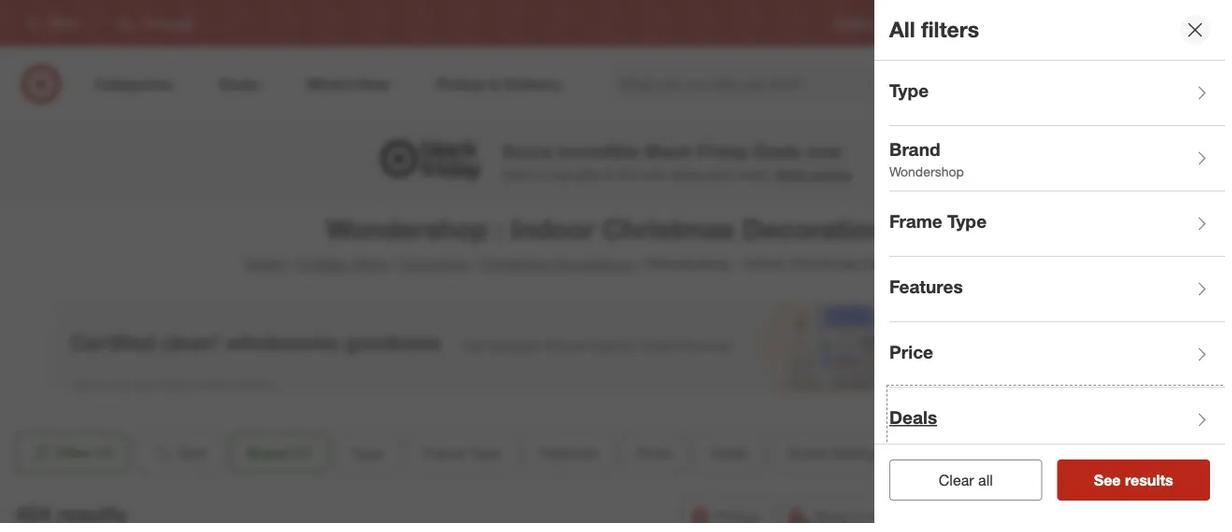 Task type: vqa. For each thing, say whether or not it's contained in the screenshot.
What's New LINK
no



Task type: describe. For each thing, give the bounding box(es) containing it.
all
[[890, 16, 916, 43]]

wondershop : indoor christmas decorations target / holiday shop / christmas / christmas decorations / wondershop : indoor christmas decorations (454)
[[244, 212, 982, 273]]

filter (1) button
[[15, 433, 129, 474]]

guest rating
[[788, 444, 875, 463]]

0 horizontal spatial wondershop
[[326, 212, 489, 246]]

start
[[776, 166, 807, 183]]

(454)
[[949, 255, 982, 273]]

week.
[[738, 166, 772, 183]]

2 / from the left
[[391, 255, 396, 273]]

holiday shop link
[[297, 255, 387, 273]]

0 horizontal spatial frame type
[[423, 444, 501, 463]]

incredible
[[557, 140, 640, 162]]

price inside all filters dialog
[[890, 342, 934, 364]]

friday
[[697, 140, 749, 162]]

registry
[[836, 16, 877, 30]]

clear
[[939, 472, 974, 490]]

1 horizontal spatial deals button
[[890, 388, 1226, 454]]

christmas down the new
[[603, 212, 735, 246]]

on
[[535, 166, 550, 183]]

saving
[[811, 166, 851, 183]]

christmas right shop
[[400, 255, 468, 273]]

wondershop inside all filters dialog
[[890, 163, 964, 180]]

guest
[[788, 444, 828, 463]]

christmas link
[[400, 255, 468, 273]]

each
[[706, 166, 734, 183]]

filter (1)
[[56, 444, 114, 463]]

2 vertical spatial deals
[[711, 444, 748, 463]]

1 horizontal spatial type button
[[890, 61, 1226, 126]]

new
[[643, 166, 667, 183]]

guest rating button
[[772, 433, 891, 474]]

(1) for brand (1)
[[294, 444, 312, 463]]

black
[[645, 140, 692, 162]]

all filters
[[890, 16, 980, 43]]

0 horizontal spatial price button
[[621, 433, 687, 474]]

find stores
[[1157, 16, 1214, 30]]

score incredible black friday deals now save on top gifts & find new deals each week. start saving
[[503, 140, 851, 183]]

0 vertical spatial frame type button
[[890, 192, 1226, 257]]

1 / from the left
[[289, 255, 294, 273]]

1 horizontal spatial price button
[[890, 323, 1226, 388]]

see results button
[[1058, 460, 1211, 501]]

ad
[[946, 16, 960, 30]]

all
[[979, 472, 993, 490]]

see results
[[1094, 472, 1174, 490]]

christmas down saving
[[791, 255, 859, 273]]

stores
[[1182, 16, 1214, 30]]

weekly ad link
[[907, 15, 960, 31]]

&
[[605, 166, 614, 183]]

theme
[[914, 444, 961, 463]]

decorations left (454)
[[864, 255, 944, 273]]

1 horizontal spatial wondershop
[[646, 255, 731, 273]]

clear all
[[939, 472, 993, 490]]

see
[[1094, 472, 1121, 490]]

1 vertical spatial type button
[[336, 433, 400, 474]]

brand for brand (1)
[[247, 444, 290, 463]]

weekly ad
[[907, 16, 960, 30]]

0 vertical spatial indoor
[[511, 212, 595, 246]]

decorations up advertisement region
[[553, 255, 633, 273]]

3 / from the left
[[472, 255, 477, 273]]

1 vertical spatial frame type button
[[407, 433, 517, 474]]

1 horizontal spatial indoor
[[744, 255, 787, 273]]



Task type: locate. For each thing, give the bounding box(es) containing it.
1 vertical spatial features
[[540, 444, 598, 463]]

(1) for filter (1)
[[96, 444, 114, 463]]

indoor up christmas decorations link
[[511, 212, 595, 246]]

1 horizontal spatial (1)
[[294, 444, 312, 463]]

results
[[1125, 472, 1174, 490]]

1 horizontal spatial brand
[[890, 139, 941, 161]]

: down week.
[[735, 255, 740, 273]]

0 vertical spatial price
[[890, 342, 934, 364]]

0 horizontal spatial type button
[[336, 433, 400, 474]]

features
[[890, 277, 963, 298], [540, 444, 598, 463]]

target
[[244, 255, 285, 273]]

2 horizontal spatial deals
[[890, 408, 938, 429]]

christmas right christmas link
[[480, 255, 549, 273]]

price
[[890, 342, 934, 364], [637, 444, 671, 463]]

:
[[496, 212, 504, 246], [735, 255, 740, 273]]

0 vertical spatial frame type
[[890, 211, 987, 233]]

all filters dialog
[[875, 0, 1226, 524]]

features button
[[890, 257, 1226, 323], [524, 433, 614, 474]]

0 vertical spatial price button
[[890, 323, 1226, 388]]

filter
[[56, 444, 92, 463]]

0 vertical spatial frame
[[890, 211, 943, 233]]

top
[[553, 166, 573, 183]]

gifts
[[576, 166, 602, 183]]

/
[[289, 255, 294, 273], [391, 255, 396, 273], [472, 255, 477, 273], [637, 255, 642, 273]]

0 horizontal spatial deals button
[[695, 433, 764, 474]]

1 vertical spatial price
[[637, 444, 671, 463]]

1 vertical spatial wondershop
[[326, 212, 489, 246]]

features inside all filters dialog
[[890, 277, 963, 298]]

1 horizontal spatial deals
[[754, 140, 802, 162]]

sort button
[[136, 433, 223, 474]]

0 horizontal spatial (1)
[[96, 444, 114, 463]]

1 vertical spatial frame
[[423, 444, 465, 463]]

score
[[503, 140, 552, 162]]

1 horizontal spatial features button
[[890, 257, 1226, 323]]

holiday
[[297, 255, 348, 273]]

find
[[617, 166, 639, 183]]

1 vertical spatial features button
[[524, 433, 614, 474]]

deals button
[[890, 388, 1226, 454], [695, 433, 764, 474]]

target link
[[244, 255, 285, 273]]

christmas
[[603, 212, 735, 246], [400, 255, 468, 273], [480, 255, 549, 273], [791, 255, 859, 273]]

save
[[503, 166, 531, 183]]

clear all button
[[890, 460, 1043, 501]]

shop
[[352, 255, 387, 273]]

find stores link
[[1157, 15, 1214, 31]]

deals button left guest
[[695, 433, 764, 474]]

1 horizontal spatial features
[[890, 277, 963, 298]]

type
[[890, 80, 929, 102], [948, 211, 987, 233], [352, 444, 384, 463], [469, 444, 501, 463]]

advertisement region
[[51, 301, 1174, 395]]

1 vertical spatial price button
[[621, 433, 687, 474]]

frame type button
[[890, 192, 1226, 257], [407, 433, 517, 474]]

frame type
[[890, 211, 987, 233], [423, 444, 501, 463]]

0 horizontal spatial deals
[[711, 444, 748, 463]]

weekly
[[907, 16, 943, 30]]

1 vertical spatial brand
[[247, 444, 290, 463]]

1 vertical spatial deals
[[890, 408, 938, 429]]

indoor
[[511, 212, 595, 246], [744, 255, 787, 273]]

decorations down saving
[[743, 212, 899, 246]]

4 / from the left
[[637, 255, 642, 273]]

1 horizontal spatial frame type button
[[890, 192, 1226, 257]]

find
[[1157, 16, 1179, 30]]

0 vertical spatial wondershop
[[890, 163, 964, 180]]

0 vertical spatial type button
[[890, 61, 1226, 126]]

brand for brand wondershop
[[890, 139, 941, 161]]

2 vertical spatial wondershop
[[646, 255, 731, 273]]

: down save
[[496, 212, 504, 246]]

0 horizontal spatial features button
[[524, 433, 614, 474]]

filters
[[922, 16, 980, 43]]

(1)
[[96, 444, 114, 463], [294, 444, 312, 463]]

0 horizontal spatial frame
[[423, 444, 465, 463]]

christmas decorations link
[[480, 255, 633, 273]]

1 vertical spatial indoor
[[744, 255, 787, 273]]

0 vertical spatial brand
[[890, 139, 941, 161]]

deals button up see
[[890, 388, 1226, 454]]

type button
[[890, 61, 1226, 126], [336, 433, 400, 474]]

rating
[[832, 444, 875, 463]]

1 horizontal spatial price
[[890, 342, 934, 364]]

deals
[[671, 166, 702, 183]]

0 horizontal spatial :
[[496, 212, 504, 246]]

brand right sort
[[247, 444, 290, 463]]

2 (1) from the left
[[294, 444, 312, 463]]

brand (1)
[[247, 444, 312, 463]]

brand
[[890, 139, 941, 161], [247, 444, 290, 463]]

0 horizontal spatial indoor
[[511, 212, 595, 246]]

1 horizontal spatial :
[[735, 255, 740, 273]]

0 horizontal spatial price
[[637, 444, 671, 463]]

0 horizontal spatial frame type button
[[407, 433, 517, 474]]

theme button
[[899, 433, 977, 474]]

deals up start
[[754, 140, 802, 162]]

decorations
[[743, 212, 899, 246], [553, 255, 633, 273], [864, 255, 944, 273]]

price button
[[890, 323, 1226, 388], [621, 433, 687, 474]]

frame
[[890, 211, 943, 233], [423, 444, 465, 463]]

frame type inside all filters dialog
[[890, 211, 987, 233]]

1 horizontal spatial frame
[[890, 211, 943, 233]]

0 vertical spatial :
[[496, 212, 504, 246]]

/ right shop
[[391, 255, 396, 273]]

/ right christmas link
[[472, 255, 477, 273]]

1 vertical spatial :
[[735, 255, 740, 273]]

2 horizontal spatial wondershop
[[890, 163, 964, 180]]

deals inside score incredible black friday deals now save on top gifts & find new deals each week. start saving
[[754, 140, 802, 162]]

brand right "now"
[[890, 139, 941, 161]]

/ right christmas decorations link
[[637, 255, 642, 273]]

What can we help you find? suggestions appear below search field
[[607, 64, 989, 105]]

sort
[[178, 444, 207, 463]]

0 horizontal spatial features
[[540, 444, 598, 463]]

(1) inside button
[[96, 444, 114, 463]]

/ right target link
[[289, 255, 294, 273]]

brand inside brand wondershop
[[890, 139, 941, 161]]

deals up theme
[[890, 408, 938, 429]]

deals
[[754, 140, 802, 162], [890, 408, 938, 429], [711, 444, 748, 463]]

indoor down week.
[[744, 255, 787, 273]]

frame inside all filters dialog
[[890, 211, 943, 233]]

wondershop
[[890, 163, 964, 180], [326, 212, 489, 246], [646, 255, 731, 273]]

1 (1) from the left
[[96, 444, 114, 463]]

1 vertical spatial frame type
[[423, 444, 501, 463]]

registry link
[[836, 15, 877, 31]]

brand wondershop
[[890, 139, 964, 180]]

deals left guest
[[711, 444, 748, 463]]

0 vertical spatial features button
[[890, 257, 1226, 323]]

deals inside all filters dialog
[[890, 408, 938, 429]]

0 vertical spatial features
[[890, 277, 963, 298]]

1 horizontal spatial frame type
[[890, 211, 987, 233]]

now
[[807, 140, 842, 162]]

0 horizontal spatial brand
[[247, 444, 290, 463]]

0 vertical spatial deals
[[754, 140, 802, 162]]



